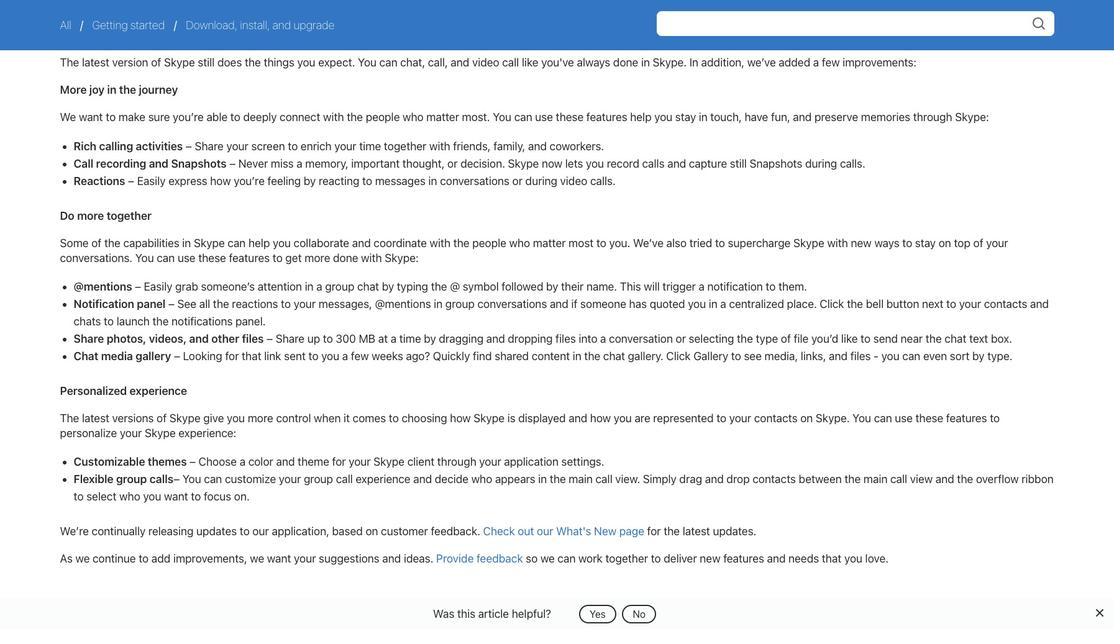 Task type: vqa. For each thing, say whether or not it's contained in the screenshot.
like to the left
yes



Task type: describe. For each thing, give the bounding box(es) containing it.
send
[[873, 332, 898, 345]]

to right represented
[[717, 412, 727, 425]]

this
[[620, 280, 641, 293]]

of up expect.
[[341, 27, 354, 45]]

miss
[[271, 157, 294, 170]]

the latest version of skype still does the things you expect. you can chat, call, and video call like you've always done in skype. in addition, we've added a few improvements:
[[60, 56, 917, 69]]

0 vertical spatial calls.
[[840, 157, 865, 170]]

work
[[578, 553, 603, 566]]

a inside – see all the reactions to your messages, @mentions in group conversations and if someone has quoted you in a centralized place. click the bell button next to your contacts and chats to launch the notifications panel.
[[720, 298, 726, 311]]

focus
[[204, 490, 231, 503]]

the right between
[[845, 473, 861, 486]]

the left overflow
[[957, 473, 973, 486]]

by up ago?
[[424, 332, 436, 345]]

chat,
[[400, 56, 425, 69]]

dismiss the survey image
[[1094, 608, 1104, 618]]

chat
[[74, 350, 98, 363]]

1 horizontal spatial skype:
[[955, 111, 989, 124]]

by left the typing
[[382, 280, 394, 293]]

0 horizontal spatial together
[[107, 209, 152, 222]]

call left the view
[[890, 473, 907, 486]]

2 horizontal spatial chat
[[945, 332, 967, 345]]

0 vertical spatial or
[[447, 157, 458, 170]]

to left the select
[[74, 490, 84, 503]]

in down notification
[[709, 298, 718, 311]]

you inside the latest versions of skype give you more control when it comes to choosing how skype is displayed and how you are represented to your contacts on skype. you can use these features to personalize your skype experience:
[[853, 412, 871, 425]]

to left the 'make'
[[106, 111, 116, 124]]

with right the coordinate
[[430, 237, 451, 250]]

click inside the share photos, videos, and other files – share up to 300 mb at a time by dragging and dropping files into a conversation or selecting the type of file you'd like to send near the chat text box. chat media gallery – looking for that link sent to you a few weeks ago? quickly find shared content in the chat gallery. click gallery to see media, links, and files - you can even sort by type.
[[666, 350, 691, 363]]

flexible group calls
[[74, 473, 173, 486]]

of right top
[[973, 237, 983, 250]]

love.
[[865, 553, 889, 566]]

the left bell
[[847, 298, 863, 311]]

them.
[[779, 280, 807, 293]]

share inside rich calling activities – share your screen to enrich your time together with friends, family, and coworkers. call recording and snapshots – never miss a memory, important thought, or decision. skype now lets you record calls and capture still snapshots during calls. reactions – easily express how you're feeling by reacting to messages in conversations or during video calls.
[[195, 140, 224, 153]]

0 horizontal spatial still
[[198, 56, 215, 69]]

expect.
[[318, 56, 355, 69]]

the up conversations. in the top left of the page
[[104, 237, 120, 250]]

to right the next
[[946, 298, 956, 311]]

even
[[923, 350, 947, 363]]

in down @mentions – easily grab someone's attention in a group chat by typing the @ symbol followed by their name. this will trigger a notification to them.
[[434, 298, 443, 311]]

1 horizontal spatial through
[[913, 111, 952, 124]]

as we continue to add improvements, we want your suggestions and ideas. provide feedback so we can work together to deliver new features and needs that you love.
[[60, 553, 889, 566]]

in left "touch,"
[[699, 111, 708, 124]]

to left the you. on the right of the page
[[596, 237, 606, 250]]

check
[[483, 525, 515, 538]]

features inside the latest versions of skype give you more control when it comes to choosing how skype is displayed and how you are represented to your contacts on skype. you can use these features to personalize your skype experience:
[[946, 412, 987, 425]]

call down customizable themes – choose a color and theme for your skype client through your application settings.
[[336, 473, 353, 486]]

0 horizontal spatial share
[[74, 332, 104, 345]]

in right joy
[[107, 83, 117, 96]]

shared
[[495, 350, 529, 363]]

to down up
[[309, 350, 319, 363]]

into inside the share photos, videos, and other files – share up to 300 mb at a time by dragging and dropping files into a conversation or selecting the type of file you'd like to send near the chat text box. chat media gallery – looking for that link sent to you a few weeks ago? quickly find shared content in the chat gallery. click gallery to see media, links, and files - you can even sort by type.
[[579, 332, 597, 345]]

with down the coordinate
[[361, 252, 382, 265]]

0 vertical spatial these
[[556, 111, 584, 124]]

a up the messages,
[[316, 280, 322, 293]]

by left their
[[546, 280, 558, 293]]

2 main from the left
[[864, 473, 888, 486]]

gallery
[[136, 350, 171, 363]]

your down versions
[[120, 427, 142, 440]]

0 vertical spatial like
[[522, 56, 539, 69]]

– left never
[[229, 157, 236, 170]]

family,
[[493, 140, 525, 153]]

dropping
[[508, 332, 553, 345]]

0 vertical spatial people
[[366, 111, 400, 124]]

who up the thought,
[[403, 111, 424, 124]]

2 horizontal spatial share
[[276, 332, 305, 345]]

also
[[666, 237, 687, 250]]

next
[[922, 298, 944, 311]]

to left deliver on the bottom
[[651, 553, 661, 566]]

capture
[[689, 157, 727, 170]]

the up the 'make'
[[119, 83, 136, 96]]

rich
[[74, 140, 96, 153]]

supercharge
[[728, 237, 791, 250]]

of up conversations. in the top left of the page
[[91, 237, 101, 250]]

few inside the share photos, videos, and other files – share up to 300 mb at a time by dragging and dropping files into a conversation or selecting the type of file you'd like to send near the chat text box. chat media gallery – looking for that link sent to you a few weeks ago? quickly find shared content in the chat gallery. click gallery to see media, links, and files - you can even sort by type.
[[351, 350, 369, 363]]

in inside the share photos, videos, and other files – share up to 300 mb at a time by dragging and dropping files into a conversation or selecting the type of file you'd like to send near the chat text box. chat media gallery – looking for that link sent to you a few weeks ago? quickly find shared content in the chat gallery. click gallery to see media, links, and files - you can even sort by type.
[[573, 350, 581, 363]]

up
[[307, 332, 320, 345]]

a right trigger
[[699, 280, 705, 293]]

1 our from the left
[[252, 525, 269, 538]]

1 snapshots from the left
[[171, 157, 227, 170]]

group down customizable
[[116, 473, 147, 486]]

the up deliver on the bottom
[[664, 525, 680, 538]]

sort
[[950, 350, 970, 363]]

you inside 'some of the capabilities in skype can help you collaborate and coordinate with the people who matter most to you. we've also tried to supercharge skype with new ways to stay on top of your conversations. you can use these features to get more done with skype:'
[[135, 252, 154, 265]]

– up link
[[267, 332, 273, 345]]

in up does at the top
[[214, 27, 225, 45]]

reactions
[[232, 298, 278, 311]]

to right up
[[323, 332, 333, 345]]

to left them.
[[766, 280, 776, 293]]

@mentions – easily grab someone's attention in a group chat by typing the @ symbol followed by their name. this will trigger a notification to them.
[[74, 280, 810, 293]]

updates.
[[713, 525, 756, 538]]

0 horizontal spatial calls.
[[590, 174, 616, 187]]

lets
[[565, 157, 583, 170]]

click inside – see all the reactions to your messages, @mentions in group conversations and if someone has quoted you in a centralized place. click the bell button next to your contacts and chats to launch the notifications panel.
[[820, 298, 844, 311]]

still inside rich calling activities – share your screen to enrich your time together with friends, family, and coworkers. call recording and snapshots – never miss a memory, important thought, or decision. skype now lets you record calls and capture still snapshots during calls. reactions – easily express how you're feeling by reacting to messages in conversations or during video calls.
[[730, 157, 747, 170]]

contacts inside – see all the reactions to your messages, @mentions in group conversations and if someone has quoted you in a centralized place. click the bell button next to your contacts and chats to launch the notifications panel.
[[984, 298, 1027, 311]]

stay inside 'some of the capabilities in skype can help you collaborate and coordinate with the people who matter most to you. we've also tried to supercharge skype with new ways to stay on top of your conversations. you can use these features to get more done with skype:'
[[915, 237, 936, 250]]

your right represented
[[729, 412, 751, 425]]

2 horizontal spatial files
[[850, 350, 871, 363]]

now
[[542, 157, 562, 170]]

to left 'see'
[[731, 350, 741, 363]]

to right 'comes'
[[389, 412, 399, 425]]

this
[[457, 607, 475, 620]]

able
[[207, 111, 228, 124]]

ribbon
[[1022, 473, 1054, 486]]

a inside rich calling activities – share your screen to enrich your time together with friends, family, and coworkers. call recording and snapshots – never miss a memory, important thought, or decision. skype now lets you record calls and capture still snapshots during calls. reactions – easily express how you're feeling by reacting to messages in conversations or during video calls.
[[297, 157, 302, 170]]

to left send
[[861, 332, 871, 345]]

button
[[887, 298, 919, 311]]

the up important
[[347, 111, 363, 124]]

0 vertical spatial @mentions
[[74, 280, 132, 293]]

the up videos,
[[153, 315, 169, 328]]

0 vertical spatial you've
[[541, 1, 574, 14]]

reactions
[[74, 174, 125, 187]]

1 horizontal spatial version
[[291, 27, 337, 45]]

0 vertical spatial matter
[[426, 111, 459, 124]]

near
[[901, 332, 923, 345]]

with left ways
[[827, 237, 848, 250]]

and inside 'some of the capabilities in skype can help you collaborate and coordinate with the people who matter most to you. we've also tried to supercharge skype with new ways to stay on top of your conversations. you can use these features to get more done with skype:'
[[352, 237, 371, 250]]

1 horizontal spatial help
[[630, 111, 652, 124]]

collaborate
[[294, 237, 349, 250]]

capabilities
[[123, 237, 179, 250]]

getting started
[[92, 19, 165, 32]]

0 horizontal spatial skype.
[[653, 56, 687, 69]]

the up 'see'
[[737, 332, 753, 345]]

skype: inside 'some of the capabilities in skype can help you collaborate and coordinate with the people who matter most to you. we've also tried to supercharge skype with new ways to stay on top of your conversations. you can use these features to get more done with skype:'
[[385, 252, 419, 265]]

video inside rich calling activities – share your screen to enrich your time together with friends, family, and coworkers. call recording and snapshots – never miss a memory, important thought, or decision. skype now lets you record calls and capture still snapshots during calls. reactions – easily express how you're feeling by reacting to messages in conversations or during video calls.
[[560, 174, 587, 187]]

to right ways
[[902, 237, 912, 250]]

time inside the share photos, videos, and other files – share up to 300 mb at a time by dragging and dropping files into a conversation or selecting the type of file you'd like to send near the chat text box. chat media gallery – looking for that link sent to you a few weeks ago? quickly find shared content in the chat gallery. click gallery to see media, links, and files - you can even sort by type.
[[399, 332, 421, 345]]

a down someone
[[600, 332, 606, 345]]

you inside – see all the reactions to your messages, @mentions in group conversations and if someone has quoted you in a centralized place. click the bell button next to your contacts and chats to launch the notifications panel.
[[688, 298, 706, 311]]

– see all the reactions to your messages, @mentions in group conversations and if someone has quoted you in a centralized place. click the bell button next to your contacts and chats to launch the notifications panel.
[[74, 298, 1049, 328]]

easily inside rich calling activities – share your screen to enrich your time together with friends, family, and coworkers. call recording and snapshots – never miss a memory, important thought, or decision. skype now lets you record calls and capture still snapshots during calls. reactions – easily express how you're feeling by reacting to messages in conversations or during video calls.
[[137, 174, 166, 187]]

top
[[954, 237, 971, 250]]

needs
[[789, 553, 819, 566]]

1 we from the left
[[75, 553, 90, 566]]

looking
[[183, 350, 222, 363]]

calls inside rich calling activities – share your screen to enrich your time together with friends, family, and coworkers. call recording and snapshots – never miss a memory, important thought, or decision. skype now lets you record calls and capture still snapshots during calls. reactions – easily express how you're feeling by reacting to messages in conversations or during video calls.
[[642, 157, 665, 170]]

feedback.
[[431, 525, 480, 538]]

0 vertical spatial stay
[[675, 111, 696, 124]]

based
[[332, 525, 363, 538]]

your up appears
[[479, 456, 501, 469]]

a left color
[[240, 456, 245, 469]]

– left the choose
[[189, 456, 196, 469]]

to right updates
[[240, 525, 250, 538]]

conversations inside rich calling activities – share your screen to enrich your time together with friends, family, and coworkers. call recording and snapshots – never miss a memory, important thought, or decision. skype now lets you record calls and capture still snapshots during calls. reactions – easily express how you're feeling by reacting to messages in conversations or during video calls.
[[440, 174, 510, 187]]

does
[[217, 56, 242, 69]]

in inside – you can customize your group call experience and decide who appears in the main call view. simply drag and drop contacts between the main call view and the overflow ribbon to select who you want to focus on.
[[538, 473, 547, 486]]

credentials
[[461, 1, 516, 14]]

call up we want to make sure you're able to deeply connect with the people who matter most. you can use these features help you stay in touch, have fun, and preserve memories through skype:
[[502, 56, 519, 69]]

customize
[[225, 473, 276, 486]]

a right added at the top of page
[[813, 56, 819, 69]]

with the same skype credentials that you've previously used to sign into skype.
[[352, 1, 750, 14]]

the up does at the top
[[229, 27, 249, 45]]

you're inside rich calling activities – share your screen to enrich your time together with friends, family, and coworkers. call recording and snapshots – never miss a memory, important thought, or decision. skype now lets you record calls and capture still snapshots during calls. reactions – easily express how you're feeling by reacting to messages in conversations or during video calls.
[[234, 174, 265, 187]]

your up text
[[959, 298, 981, 311]]

1 horizontal spatial skype.
[[716, 1, 750, 14]]

your up never
[[226, 140, 248, 153]]

to up overflow
[[990, 412, 1000, 425]]

0 horizontal spatial files
[[242, 332, 264, 345]]

conversation
[[609, 332, 673, 345]]

who right the decide
[[471, 473, 492, 486]]

someone
[[580, 298, 626, 311]]

decision.
[[461, 157, 505, 170]]

1 horizontal spatial use
[[535, 111, 553, 124]]

comes
[[353, 412, 386, 425]]

your up memory,
[[334, 140, 356, 153]]

panel
[[137, 298, 166, 311]]

joy
[[89, 83, 105, 96]]

type.
[[987, 350, 1013, 363]]

to left focus
[[191, 490, 201, 503]]

call left view.
[[596, 473, 612, 486]]

text
[[969, 332, 988, 345]]

launch
[[117, 315, 150, 328]]

was this article helpful?
[[433, 607, 551, 620]]

to down attention
[[281, 298, 291, 311]]

customer
[[381, 525, 428, 538]]

your down attention
[[294, 298, 316, 311]]

– right activities
[[186, 140, 192, 153]]

2 horizontal spatial together
[[605, 553, 648, 566]]

yes button
[[579, 605, 616, 624]]

2 vertical spatial on
[[366, 525, 378, 538]]

contacts inside the latest versions of skype give you more control when it comes to choosing how skype is displayed and how you are represented to your contacts on skype. you can use these features to personalize your skype experience:
[[754, 412, 798, 425]]

when
[[314, 412, 341, 425]]

1 vertical spatial you've
[[541, 56, 574, 69]]

the right content
[[584, 350, 600, 363]]

these inside 'some of the capabilities in skype can help you collaborate and coordinate with the people who matter most to you. we've also tried to supercharge skype with new ways to stay on top of your conversations. you can use these features to get more done with skype:'
[[198, 252, 226, 265]]

1 horizontal spatial chat
[[603, 350, 625, 363]]

continually
[[92, 525, 146, 538]]

attention
[[258, 280, 302, 293]]

0 horizontal spatial during
[[525, 174, 557, 187]]

2 our from the left
[[537, 525, 553, 538]]

these inside the latest versions of skype give you more control when it comes to choosing how skype is displayed and how you are represented to your contacts on skype. you can use these features to personalize your skype experience:
[[916, 412, 943, 425]]

article
[[478, 607, 509, 620]]

you inside – you can customize your group call experience and decide who appears in the main call view. simply drag and drop contacts between the main call view and the overflow ribbon to select who you want to focus on.
[[183, 473, 201, 486]]

2 horizontal spatial how
[[590, 412, 611, 425]]

1 horizontal spatial how
[[450, 412, 471, 425]]

to right tried on the top right of page
[[715, 237, 725, 250]]

settings.
[[561, 456, 604, 469]]

file
[[794, 332, 809, 345]]

drag
[[679, 473, 702, 486]]

application
[[504, 456, 559, 469]]

latest up deliver on the bottom
[[683, 525, 710, 538]]

of inside the share photos, videos, and other files – share up to 300 mb at a time by dragging and dropping files into a conversation or selecting the type of file you'd like to send near the chat text box. chat media gallery – looking for that link sent to you a few weeks ago? quickly find shared content in the chat gallery. click gallery to see media, links, and files - you can even sort by type.
[[781, 332, 791, 345]]

a down 300 on the bottom left of page
[[342, 350, 348, 363]]

to down important
[[362, 174, 372, 187]]

between
[[799, 473, 842, 486]]

a right at
[[391, 332, 397, 345]]

the latest versions of skype give you more control when it comes to choosing how skype is displayed and how you are represented to your contacts on skype. you can use these features to personalize your skype experience:
[[60, 412, 1000, 440]]

improvements available in the latest version of skype
[[60, 27, 404, 45]]

displayed
[[518, 412, 566, 425]]

connect
[[280, 111, 320, 124]]

latest up joy
[[82, 56, 109, 69]]

getting
[[92, 19, 128, 32]]

with up enrich
[[323, 111, 344, 124]]

yes
[[590, 609, 606, 620]]

content
[[532, 350, 570, 363]]

1 vertical spatial new
[[700, 553, 721, 566]]

never
[[238, 157, 268, 170]]

share photos, videos, and other files – share up to 300 mb at a time by dragging and dropping files into a conversation or selecting the type of file you'd like to send near the chat text box. chat media gallery – looking for that link sent to you a few weeks ago? quickly find shared content in the chat gallery. click gallery to see media, links, and files - you can even sort by type.
[[74, 332, 1021, 363]]

can inside the share photos, videos, and other files – share up to 300 mb at a time by dragging and dropping files into a conversation or selecting the type of file you'd like to send near the chat text box. chat media gallery – looking for that link sent to you a few weeks ago? quickly find shared content in the chat gallery. click gallery to see media, links, and files - you can even sort by type.
[[902, 350, 920, 363]]

1 main from the left
[[569, 473, 593, 486]]

your inside 'some of the capabilities in skype can help you collaborate and coordinate with the people who matter most to you. we've also tried to supercharge skype with new ways to stay on top of your conversations. you can use these features to get more done with skype:'
[[986, 237, 1008, 250]]

to down "notification"
[[104, 315, 114, 328]]

time inside rich calling activities – share your screen to enrich your time together with friends, family, and coworkers. call recording and snapshots – never miss a memory, important thought, or decision. skype now lets you record calls and capture still snapshots during calls. reactions – easily express how you're feeling by reacting to messages in conversations or during video calls.
[[359, 140, 381, 153]]

by inside rich calling activities – share your screen to enrich your time together with friends, family, and coworkers. call recording and snapshots – never miss a memory, important thought, or decision. skype now lets you record calls and capture still snapshots during calls. reactions – easily express how you're feeling by reacting to messages in conversations or during video calls.
[[304, 174, 316, 187]]

deliver
[[664, 553, 697, 566]]

of up journey
[[151, 56, 161, 69]]

choose
[[199, 456, 237, 469]]

we've
[[633, 237, 664, 250]]

use inside the latest versions of skype give you more control when it comes to choosing how skype is displayed and how you are represented to your contacts on skype. you can use these features to personalize your skype experience:
[[895, 412, 913, 425]]

1 horizontal spatial files
[[556, 332, 576, 345]]

done inside 'some of the capabilities in skype can help you collaborate and coordinate with the people who matter most to you. we've also tried to supercharge skype with new ways to stay on top of your conversations. you can use these features to get more done with skype:'
[[333, 252, 358, 265]]

your down the application,
[[294, 553, 316, 566]]

touch,
[[710, 111, 742, 124]]

0 vertical spatial video
[[472, 56, 499, 69]]

the right does at the top
[[245, 56, 261, 69]]

view
[[910, 473, 933, 486]]

theme
[[298, 456, 329, 469]]

3 we from the left
[[541, 553, 555, 566]]

to left get
[[273, 252, 283, 265]]



Task type: locate. For each thing, give the bounding box(es) containing it.
1 vertical spatial want
[[164, 490, 188, 503]]

the for the latest versions of skype give you more control when it comes to choosing how skype is displayed and how you are represented to your contacts on skype. you can use these features to personalize your skype experience:
[[60, 412, 79, 425]]

a right miss
[[297, 157, 302, 170]]

people
[[366, 111, 400, 124], [472, 237, 506, 250]]

0 horizontal spatial people
[[366, 111, 400, 124]]

that inside the share photos, videos, and other files – share up to 300 mb at a time by dragging and dropping files into a conversation or selecting the type of file you'd like to send near the chat text box. chat media gallery – looking for that link sent to you a few weeks ago? quickly find shared content in the chat gallery. click gallery to see media, links, and files - you can even sort by type.
[[242, 350, 261, 363]]

1 horizontal spatial main
[[864, 473, 888, 486]]

and inside the latest versions of skype give you more control when it comes to choosing how skype is displayed and how you are represented to your contacts on skype. you can use these features to personalize your skype experience:
[[569, 412, 587, 425]]

like up we want to make sure you're able to deeply connect with the people who matter most. you can use these features help you stay in touch, have fun, and preserve memories through skype:
[[522, 56, 539, 69]]

1 horizontal spatial like
[[841, 332, 858, 345]]

click right place.
[[820, 298, 844, 311]]

your down 'comes'
[[349, 456, 371, 469]]

conversations inside – see all the reactions to your messages, @mentions in group conversations and if someone has quoted you in a centralized place. click the bell button next to your contacts and chats to launch the notifications panel.
[[478, 298, 547, 311]]

if
[[571, 298, 578, 311]]

0 vertical spatial that
[[519, 1, 538, 14]]

we right the so
[[541, 553, 555, 566]]

1 vertical spatial you're
[[234, 174, 265, 187]]

2 vertical spatial chat
[[603, 350, 625, 363]]

0 vertical spatial experience
[[130, 385, 187, 398]]

panel.
[[235, 315, 266, 328]]

0 horizontal spatial want
[[79, 111, 103, 124]]

new
[[851, 237, 872, 250], [700, 553, 721, 566]]

2 horizontal spatial that
[[822, 553, 842, 566]]

0 horizontal spatial how
[[210, 174, 231, 187]]

video down "lets"
[[560, 174, 587, 187]]

chat left gallery. on the bottom of the page
[[603, 350, 625, 363]]

contacts inside – you can customize your group call experience and decide who appears in the main call view. simply drag and drop contacts between the main call view and the overflow ribbon to select who you want to focus on.
[[753, 473, 796, 486]]

drop
[[727, 473, 750, 486]]

2 vertical spatial for
[[647, 525, 661, 538]]

1 horizontal spatial together
[[384, 140, 427, 153]]

chat up sort
[[945, 332, 967, 345]]

click
[[820, 298, 844, 311], [666, 350, 691, 363]]

have
[[745, 111, 768, 124]]

1 horizontal spatial our
[[537, 525, 553, 538]]

share down chats
[[74, 332, 104, 345]]

1 horizontal spatial into
[[694, 1, 713, 14]]

done
[[613, 56, 638, 69], [333, 252, 358, 265]]

getting started link
[[92, 19, 165, 32]]

1 vertical spatial skype:
[[385, 252, 419, 265]]

latest up personalize
[[82, 412, 109, 425]]

check out our what's new page link
[[483, 525, 644, 538]]

people inside 'some of the capabilities in skype can help you collaborate and coordinate with the people who matter most to you. we've also tried to supercharge skype with new ways to stay on top of your conversations. you can use these features to get more done with skype:'
[[472, 237, 506, 250]]

matter left most.
[[426, 111, 459, 124]]

selecting
[[689, 332, 734, 345]]

main down settings.
[[569, 473, 593, 486]]

these up coworkers.
[[556, 111, 584, 124]]

video right call,
[[472, 56, 499, 69]]

gallery
[[694, 350, 728, 363]]

feedback
[[477, 553, 523, 566]]

for inside the share photos, videos, and other files – share up to 300 mb at a time by dragging and dropping files into a conversation or selecting the type of file you'd like to send near the chat text box. chat media gallery – looking for that link sent to you a few weeks ago? quickly find shared content in the chat gallery. click gallery to see media, links, and files - you can even sort by type.
[[225, 350, 239, 363]]

our right out
[[537, 525, 553, 538]]

0 horizontal spatial new
[[700, 553, 721, 566]]

quickly
[[433, 350, 470, 363]]

recording
[[96, 157, 146, 170]]

into
[[694, 1, 713, 14], [579, 332, 597, 345]]

2 vertical spatial use
[[895, 412, 913, 425]]

0 vertical spatial more
[[77, 209, 104, 222]]

added
[[779, 56, 810, 69]]

the left same
[[378, 1, 394, 14]]

simply
[[643, 473, 677, 486]]

0 horizontal spatial @mentions
[[74, 280, 132, 293]]

call,
[[428, 56, 448, 69]]

to up miss
[[288, 140, 298, 153]]

0 vertical spatial done
[[613, 56, 638, 69]]

still left does at the top
[[198, 56, 215, 69]]

0 vertical spatial skype:
[[955, 111, 989, 124]]

– down videos,
[[174, 350, 180, 363]]

calls.
[[840, 157, 865, 170], [590, 174, 616, 187]]

0 vertical spatial through
[[913, 111, 952, 124]]

2 snapshots from the left
[[750, 157, 802, 170]]

help inside 'some of the capabilities in skype can help you collaborate and coordinate with the people who matter most to you. we've also tried to supercharge skype with new ways to stay on top of your conversations. you can use these features to get more done with skype:'
[[248, 237, 270, 250]]

who inside 'some of the capabilities in skype can help you collaborate and coordinate with the people who matter most to you. we've also tried to supercharge skype with new ways to stay on top of your conversations. you can use these features to get more done with skype:'
[[509, 237, 530, 250]]

record
[[607, 157, 639, 170]]

the up more
[[60, 56, 79, 69]]

2 horizontal spatial we
[[541, 553, 555, 566]]

2 vertical spatial contacts
[[753, 473, 796, 486]]

with
[[355, 1, 376, 14], [323, 111, 344, 124], [429, 140, 450, 153], [430, 237, 451, 250], [827, 237, 848, 250], [361, 252, 382, 265]]

0 horizontal spatial done
[[333, 252, 358, 265]]

share down 'able'
[[195, 140, 224, 153]]

someone's
[[201, 280, 255, 293]]

1 vertical spatial calls
[[150, 473, 173, 486]]

customizable themes – choose a color and theme for your skype client through your application settings.
[[74, 456, 604, 469]]

helpful?
[[512, 607, 551, 620]]

1 horizontal spatial time
[[399, 332, 421, 345]]

0 vertical spatial click
[[820, 298, 844, 311]]

matter
[[426, 111, 459, 124], [533, 237, 566, 250]]

2 horizontal spatial more
[[305, 252, 330, 265]]

0 horizontal spatial stay
[[675, 111, 696, 124]]

personalized
[[60, 385, 127, 398]]

@mentions down the typing
[[375, 298, 431, 311]]

it
[[344, 412, 350, 425]]

1 vertical spatial matter
[[533, 237, 566, 250]]

symbol
[[463, 280, 499, 293]]

is
[[507, 412, 516, 425]]

the up @ in the top left of the page
[[453, 237, 470, 250]]

– left see at the left of the page
[[168, 298, 175, 311]]

2 the from the top
[[60, 412, 79, 425]]

for down other
[[225, 350, 239, 363]]

more inside the latest versions of skype give you more control when it comes to choosing how skype is displayed and how you are represented to your contacts on skype. you can use these features to personalize your skype experience:
[[248, 412, 273, 425]]

0 vertical spatial chat
[[357, 280, 379, 293]]

improvements,
[[173, 553, 247, 566]]

2 horizontal spatial for
[[647, 525, 661, 538]]

in left in
[[641, 56, 650, 69]]

into right sign
[[694, 1, 713, 14]]

2 vertical spatial these
[[916, 412, 943, 425]]

1 vertical spatial skype.
[[653, 56, 687, 69]]

on
[[939, 237, 951, 250], [800, 412, 813, 425], [366, 525, 378, 538]]

0 vertical spatial during
[[805, 157, 837, 170]]

find
[[473, 350, 492, 363]]

more inside 'some of the capabilities in skype can help you collaborate and coordinate with the people who matter most to you. we've also tried to supercharge skype with new ways to stay on top of your conversations. you can use these features to get more done with skype:'
[[305, 252, 330, 265]]

themes
[[148, 456, 187, 469]]

new inside 'some of the capabilities in skype can help you collaborate and coordinate with the people who matter most to you. we've also tried to supercharge skype with new ways to stay on top of your conversations. you can use these features to get more done with skype:'
[[851, 237, 872, 250]]

or left selecting
[[676, 332, 686, 345]]

on inside the latest versions of skype give you more control when it comes to choosing how skype is displayed and how you are represented to your contacts on skype. you can use these features to personalize your skype experience:
[[800, 412, 813, 425]]

your inside – you can customize your group call experience and decide who appears in the main call view. simply drag and drop contacts between the main call view and the overflow ribbon to select who you want to focus on.
[[279, 473, 301, 486]]

the left @ in the top left of the page
[[431, 280, 447, 293]]

like inside the share photos, videos, and other files – share up to 300 mb at a time by dragging and dropping files into a conversation or selecting the type of file you'd like to send near the chat text box. chat media gallery – looking for that link sent to you a few weeks ago? quickly find shared content in the chat gallery. click gallery to see media, links, and files - you can even sort by type.
[[841, 332, 858, 345]]

you inside – you can customize your group call experience and decide who appears in the main call view. simply drag and drop contacts between the main call view and the overflow ribbon to select who you want to focus on.
[[143, 490, 161, 503]]

deeply
[[243, 111, 277, 124]]

@mentions up "notification"
[[74, 280, 132, 293]]

a
[[813, 56, 819, 69], [297, 157, 302, 170], [316, 280, 322, 293], [699, 280, 705, 293], [720, 298, 726, 311], [391, 332, 397, 345], [600, 332, 606, 345], [342, 350, 348, 363], [240, 456, 245, 469]]

1 horizontal spatial or
[[512, 174, 523, 187]]

by down memory,
[[304, 174, 316, 187]]

no button
[[622, 605, 656, 624]]

want right "we"
[[79, 111, 103, 124]]

media
[[101, 350, 133, 363]]

used
[[630, 1, 655, 14]]

main
[[569, 473, 593, 486], [864, 473, 888, 486]]

0 horizontal spatial you're
[[173, 111, 204, 124]]

get
[[285, 252, 302, 265]]

1 the from the top
[[60, 56, 79, 69]]

1 vertical spatial like
[[841, 332, 858, 345]]

fun,
[[771, 111, 790, 124]]

None text field
[[656, 11, 1054, 36]]

0 horizontal spatial into
[[579, 332, 597, 345]]

together inside rich calling activities – share your screen to enrich your time together with friends, family, and coworkers. call recording and snapshots – never miss a memory, important thought, or decision. skype now lets you record calls and capture still snapshots during calls. reactions – easily express how you're feeling by reacting to messages in conversations or during video calls.
[[384, 140, 427, 153]]

by down text
[[973, 350, 985, 363]]

that left link
[[242, 350, 261, 363]]

1 vertical spatial the
[[60, 412, 79, 425]]

stay left top
[[915, 237, 936, 250]]

you've left previously
[[541, 1, 574, 14]]

can inside – you can customize your group call experience and decide who appears in the main call view. simply drag and drop contacts between the main call view and the overflow ribbon to select who you want to focus on.
[[204, 473, 222, 486]]

who down flexible group calls
[[119, 490, 140, 503]]

0 vertical spatial want
[[79, 111, 103, 124]]

into down – see all the reactions to your messages, @mentions in group conversations and if someone has quoted you in a centralized place. click the bell button next to your contacts and chats to launch the notifications panel.
[[579, 332, 597, 345]]

stay
[[675, 111, 696, 124], [915, 237, 936, 250]]

0 horizontal spatial or
[[447, 157, 458, 170]]

you
[[358, 56, 377, 69], [493, 111, 511, 124], [135, 252, 154, 265], [853, 412, 871, 425], [183, 473, 201, 486]]

1 vertical spatial or
[[512, 174, 523, 187]]

1 vertical spatial conversations
[[478, 298, 547, 311]]

during
[[805, 157, 837, 170], [525, 174, 557, 187]]

started
[[130, 19, 165, 32]]

group inside – you can customize your group call experience and decide who appears in the main call view. simply drag and drop contacts between the main call view and the overflow ribbon to select who you want to focus on.
[[304, 473, 333, 486]]

chat
[[357, 280, 379, 293], [945, 332, 967, 345], [603, 350, 625, 363]]

0 horizontal spatial few
[[351, 350, 369, 363]]

version
[[291, 27, 337, 45], [112, 56, 148, 69]]

sure
[[148, 111, 170, 124]]

1 vertical spatial on
[[800, 412, 813, 425]]

0 horizontal spatial calls
[[150, 473, 173, 486]]

in inside rich calling activities – share your screen to enrich your time together with friends, family, and coworkers. call recording and snapshots – never miss a memory, important thought, or decision. skype now lets you record calls and capture still snapshots during calls. reactions – easily express how you're feeling by reacting to messages in conversations or during video calls.
[[428, 174, 437, 187]]

2 vertical spatial want
[[267, 553, 291, 566]]

contacts
[[984, 298, 1027, 311], [754, 412, 798, 425], [753, 473, 796, 486]]

call
[[74, 157, 93, 170]]

gallery.
[[628, 350, 663, 363]]

still
[[198, 56, 215, 69], [730, 157, 747, 170]]

or inside the share photos, videos, and other files – share up to 300 mb at a time by dragging and dropping files into a conversation or selecting the type of file you'd like to send near the chat text box. chat media gallery – looking for that link sent to you a few weeks ago? quickly find shared content in the chat gallery. click gallery to see media, links, and files - you can even sort by type.
[[676, 332, 686, 345]]

features inside 'some of the capabilities in skype can help you collaborate and coordinate with the people who matter most to you. we've also tried to supercharge skype with new ways to stay on top of your conversations. you can use these features to get more done with skype:'
[[229, 252, 270, 265]]

– down themes
[[173, 473, 180, 486]]

can inside the latest versions of skype give you more control when it comes to choosing how skype is displayed and how you are represented to your contacts on skype. you can use these features to personalize your skype experience:
[[874, 412, 892, 425]]

some
[[60, 237, 89, 250]]

group inside – see all the reactions to your messages, @mentions in group conversations and if someone has quoted you in a centralized place. click the bell button next to your contacts and chats to launch the notifications panel.
[[445, 298, 475, 311]]

1 vertical spatial help
[[248, 237, 270, 250]]

1 horizontal spatial share
[[195, 140, 224, 153]]

people up symbol
[[472, 237, 506, 250]]

0 vertical spatial few
[[822, 56, 840, 69]]

more right do
[[77, 209, 104, 222]]

1 vertical spatial chat
[[945, 332, 967, 345]]

help up record
[[630, 111, 652, 124]]

0 vertical spatial you're
[[173, 111, 204, 124]]

you've left "always"
[[541, 56, 574, 69]]

2 vertical spatial together
[[605, 553, 648, 566]]

or down family,
[[512, 174, 523, 187]]

with left same
[[355, 1, 376, 14]]

you inside 'some of the capabilities in skype can help you collaborate and coordinate with the people who matter most to you. we've also tried to supercharge skype with new ways to stay on top of your conversations. you can use these features to get more done with skype:'
[[273, 237, 291, 250]]

0 vertical spatial together
[[384, 140, 427, 153]]

300
[[336, 332, 356, 345]]

you inside rich calling activities – share your screen to enrich your time together with friends, family, and coworkers. call recording and snapshots – never miss a memory, important thought, or decision. skype now lets you record calls and capture still snapshots during calls. reactions – easily express how you're feeling by reacting to messages in conversations or during video calls.
[[586, 157, 604, 170]]

latest up the things
[[253, 27, 288, 45]]

experience
[[130, 385, 187, 398], [356, 473, 410, 486]]

the up even
[[926, 332, 942, 345]]

matter inside 'some of the capabilities in skype can help you collaborate and coordinate with the people who matter most to you. we've also tried to supercharge skype with new ways to stay on top of your conversations. you can use these features to get more done with skype:'
[[533, 237, 566, 250]]

1 horizontal spatial on
[[800, 412, 813, 425]]

experience down gallery
[[130, 385, 187, 398]]

download, install, and upgrade link
[[186, 19, 335, 32]]

easily down recording
[[137, 174, 166, 187]]

1 horizontal spatial snapshots
[[750, 157, 802, 170]]

– down recording
[[128, 174, 134, 187]]

1 horizontal spatial experience
[[356, 473, 410, 486]]

skype. inside the latest versions of skype give you more control when it comes to choosing how skype is displayed and how you are represented to your contacts on skype. you can use these features to personalize your skype experience:
[[816, 412, 850, 425]]

-
[[874, 350, 879, 363]]

the for the latest version of skype still does the things you expect. you can chat, call, and video call like you've always done in skype. in addition, we've added a few improvements:
[[60, 56, 79, 69]]

our
[[252, 525, 269, 538], [537, 525, 553, 538]]

trigger
[[663, 280, 696, 293]]

flexible
[[74, 473, 114, 486]]

skype inside rich calling activities – share your screen to enrich your time together with friends, family, and coworkers. call recording and snapshots – never miss a memory, important thought, or decision. skype now lets you record calls and capture still snapshots during calls. reactions – easily express how you're feeling by reacting to messages in conversations or during video calls.
[[508, 157, 539, 170]]

2 horizontal spatial skype.
[[816, 412, 850, 425]]

1 vertical spatial more
[[305, 252, 330, 265]]

of
[[341, 27, 354, 45], [151, 56, 161, 69], [91, 237, 101, 250], [973, 237, 983, 250], [781, 332, 791, 345], [157, 412, 167, 425]]

new
[[594, 525, 617, 538]]

2 we from the left
[[250, 553, 264, 566]]

– inside – see all the reactions to your messages, @mentions in group conversations and if someone has quoted you in a centralized place. click the bell button next to your contacts and chats to launch the notifications panel.
[[168, 298, 175, 311]]

share
[[195, 140, 224, 153], [74, 332, 104, 345], [276, 332, 305, 345]]

your right top
[[986, 237, 1008, 250]]

overflow
[[976, 473, 1019, 486]]

1 vertical spatial version
[[112, 56, 148, 69]]

1 horizontal spatial you're
[[234, 174, 265, 187]]

1 vertical spatial people
[[472, 237, 506, 250]]

group down @ in the top left of the page
[[445, 298, 475, 311]]

to right 'able'
[[230, 111, 240, 124]]

1 horizontal spatial these
[[556, 111, 584, 124]]

0 horizontal spatial matter
[[426, 111, 459, 124]]

all
[[60, 19, 74, 32]]

we've
[[747, 56, 776, 69]]

how right 'choosing'
[[450, 412, 471, 425]]

addition,
[[701, 56, 744, 69]]

all link
[[60, 19, 74, 32]]

0 vertical spatial still
[[198, 56, 215, 69]]

@mentions inside – see all the reactions to your messages, @mentions in group conversations and if someone has quoted you in a centralized place. click the bell button next to your contacts and chats to launch the notifications panel.
[[375, 298, 431, 311]]

calls. down record
[[590, 174, 616, 187]]

experience inside – you can customize your group call experience and decide who appears in the main call view. simply drag and drop contacts between the main call view and the overflow ribbon to select who you want to focus on.
[[356, 473, 410, 486]]

0 vertical spatial easily
[[137, 174, 166, 187]]

in right attention
[[305, 280, 314, 293]]

in down the thought,
[[428, 174, 437, 187]]

1 vertical spatial contacts
[[754, 412, 798, 425]]

1 horizontal spatial calls.
[[840, 157, 865, 170]]

1 horizontal spatial we
[[250, 553, 264, 566]]

0 horizontal spatial chat
[[357, 280, 379, 293]]

notification
[[707, 280, 763, 293]]

followed
[[502, 280, 543, 293]]

the inside the latest versions of skype give you more control when it comes to choosing how skype is displayed and how you are represented to your contacts on skype. you can use these features to personalize your skype experience:
[[60, 412, 79, 425]]

place.
[[787, 298, 817, 311]]

0 vertical spatial the
[[60, 56, 79, 69]]

the
[[378, 1, 394, 14], [229, 27, 249, 45], [245, 56, 261, 69], [119, 83, 136, 96], [347, 111, 363, 124], [104, 237, 120, 250], [453, 237, 470, 250], [431, 280, 447, 293], [213, 298, 229, 311], [847, 298, 863, 311], [153, 315, 169, 328], [737, 332, 753, 345], [926, 332, 942, 345], [584, 350, 600, 363], [550, 473, 566, 486], [845, 473, 861, 486], [957, 473, 973, 486], [664, 525, 680, 538]]

2 horizontal spatial want
[[267, 553, 291, 566]]

notification panel
[[74, 298, 166, 311]]

group up the messages,
[[325, 280, 354, 293]]

who up followed
[[509, 237, 530, 250]]

conversations down followed
[[478, 298, 547, 311]]

you've
[[541, 1, 574, 14], [541, 56, 574, 69]]

for right page
[[647, 525, 661, 538]]

previously
[[577, 1, 628, 14]]

together up the thought,
[[384, 140, 427, 153]]

more left control
[[248, 412, 273, 425]]

1 horizontal spatial few
[[822, 56, 840, 69]]

1 vertical spatial through
[[437, 456, 476, 469]]

memory,
[[305, 157, 348, 170]]

– inside – you can customize your group call experience and decide who appears in the main call view. simply drag and drop contacts between the main call view and the overflow ribbon to select who you want to focus on.
[[173, 473, 180, 486]]

improvements
[[60, 27, 151, 45]]

in inside 'some of the capabilities in skype can help you collaborate and coordinate with the people who matter most to you. we've also tried to supercharge skype with new ways to stay on top of your conversations. you can use these features to get more done with skype:'
[[182, 237, 191, 250]]

link
[[264, 350, 281, 363]]

how right express
[[210, 174, 231, 187]]

1 vertical spatial for
[[332, 456, 346, 469]]

1 horizontal spatial want
[[164, 490, 188, 503]]

the down settings.
[[550, 473, 566, 486]]

1 horizontal spatial for
[[332, 456, 346, 469]]

conversations down decision.
[[440, 174, 510, 187]]

for right theme
[[332, 456, 346, 469]]

done right "always"
[[613, 56, 638, 69]]

client
[[407, 456, 434, 469]]

version up expect.
[[291, 27, 337, 45]]

of inside the latest versions of skype give you more control when it comes to choosing how skype is displayed and how you are represented to your contacts on skype. you can use these features to personalize your skype experience:
[[157, 412, 167, 425]]

1 horizontal spatial during
[[805, 157, 837, 170]]

few right added at the top of page
[[822, 56, 840, 69]]

1 horizontal spatial calls
[[642, 157, 665, 170]]

– up the panel
[[135, 280, 141, 293]]

new right deliver on the bottom
[[700, 553, 721, 566]]

with inside rich calling activities – share your screen to enrich your time together with friends, family, and coworkers. call recording and snapshots – never miss a memory, important thought, or decision. skype now lets you record calls and capture still snapshots during calls. reactions – easily express how you're feeling by reacting to messages in conversations or during video calls.
[[429, 140, 450, 153]]

0 horizontal spatial use
[[178, 252, 195, 265]]

stay left "touch,"
[[675, 111, 696, 124]]

click left 'gallery'
[[666, 350, 691, 363]]

use inside 'some of the capabilities in skype can help you collaborate and coordinate with the people who matter most to you. we've also tried to supercharge skype with new ways to stay on top of your conversations. you can use these features to get more done with skype:'
[[178, 252, 195, 265]]

journey
[[139, 83, 178, 96]]

skype.
[[716, 1, 750, 14], [653, 56, 687, 69], [816, 412, 850, 425]]

to left add
[[139, 553, 149, 566]]

want inside – you can customize your group call experience and decide who appears in the main call view. simply drag and drop contacts between the main call view and the overflow ribbon to select who you want to focus on.
[[164, 490, 188, 503]]

still right capture
[[730, 157, 747, 170]]

of left file
[[781, 332, 791, 345]]

0 horizontal spatial click
[[666, 350, 691, 363]]

name.
[[587, 280, 617, 293]]

to left sign
[[658, 1, 668, 14]]

through right memories
[[913, 111, 952, 124]]

the right all
[[213, 298, 229, 311]]

1 vertical spatial easily
[[144, 280, 172, 293]]

on inside 'some of the capabilities in skype can help you collaborate and coordinate with the people who matter most to you. we've also tried to supercharge skype with new ways to stay on top of your conversations. you can use these features to get more done with skype:'
[[939, 237, 951, 250]]

2 horizontal spatial on
[[939, 237, 951, 250]]

these up the view
[[916, 412, 943, 425]]

snapshots up express
[[171, 157, 227, 170]]

you
[[297, 56, 315, 69], [654, 111, 673, 124], [586, 157, 604, 170], [273, 237, 291, 250], [688, 298, 706, 311], [321, 350, 339, 363], [882, 350, 900, 363], [227, 412, 245, 425], [614, 412, 632, 425], [143, 490, 161, 503], [844, 553, 863, 566]]

1 horizontal spatial done
[[613, 56, 638, 69]]

latest inside the latest versions of skype give you more control when it comes to choosing how skype is displayed and how you are represented to your contacts on skype. you can use these features to personalize your skype experience:
[[82, 412, 109, 425]]

how inside rich calling activities – share your screen to enrich your time together with friends, family, and coworkers. call recording and snapshots – never miss a memory, important thought, or decision. skype now lets you record calls and capture still snapshots during calls. reactions – easily express how you're feeling by reacting to messages in conversations or during video calls.
[[210, 174, 231, 187]]

0 horizontal spatial video
[[472, 56, 499, 69]]



